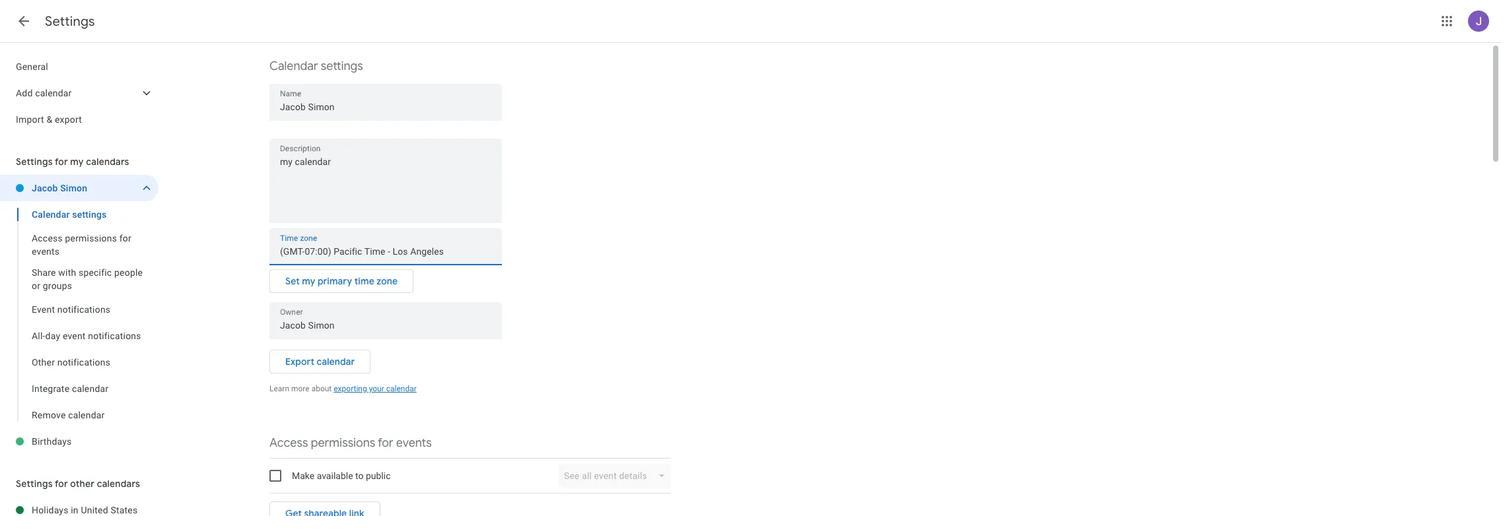 Task type: vqa. For each thing, say whether or not it's contained in the screenshot.
"End date" text box
no



Task type: describe. For each thing, give the bounding box(es) containing it.
holidays
[[32, 505, 68, 516]]

add
[[16, 88, 33, 98]]

general
[[16, 61, 48, 72]]

1 horizontal spatial calendar settings
[[270, 59, 363, 74]]

groups
[[43, 281, 72, 291]]

permissions inside 'settings for my calendars' "tree"
[[65, 233, 117, 244]]

1 horizontal spatial events
[[396, 436, 432, 451]]

go back image
[[16, 13, 32, 29]]

states
[[111, 505, 138, 516]]

event
[[32, 305, 55, 315]]

1 vertical spatial permissions
[[311, 436, 375, 451]]

integrate calendar
[[32, 384, 108, 394]]

0 horizontal spatial my
[[70, 156, 84, 168]]

jacob
[[32, 183, 58, 194]]

export
[[285, 356, 314, 368]]

notifications for other notifications
[[57, 357, 110, 368]]

for up public
[[378, 436, 393, 451]]

people
[[114, 268, 143, 278]]

specific
[[79, 268, 112, 278]]

holidays in united states link
[[32, 497, 159, 517]]

public
[[366, 471, 391, 482]]

share
[[32, 268, 56, 278]]

access permissions for events inside group
[[32, 233, 131, 257]]

for left other on the bottom
[[55, 478, 68, 490]]

birthdays link
[[32, 429, 159, 455]]

settings for other calendars
[[16, 478, 140, 490]]

set my primary time zone button
[[270, 266, 414, 297]]

integrate
[[32, 384, 70, 394]]

exporting
[[334, 384, 367, 394]]

calendar inside "tree"
[[32, 209, 70, 220]]

export
[[55, 114, 82, 125]]

settings for my calendars tree
[[0, 175, 159, 455]]

calendar for remove calendar
[[68, 410, 105, 421]]

other notifications
[[32, 357, 110, 368]]

add calendar
[[16, 88, 72, 98]]

settings for settings for other calendars
[[16, 478, 53, 490]]

calendar settings inside group
[[32, 209, 107, 220]]

access inside 'settings for my calendars' "tree"
[[32, 233, 63, 244]]

about
[[312, 384, 332, 394]]

for inside "tree"
[[119, 233, 131, 244]]

learn more about exporting your calendar
[[270, 384, 417, 394]]

your
[[369, 384, 384, 394]]

1 horizontal spatial access permissions for events
[[270, 436, 432, 451]]

make available to public
[[292, 471, 391, 482]]

united
[[81, 505, 108, 516]]

to
[[355, 471, 364, 482]]

set
[[285, 275, 300, 287]]

other
[[32, 357, 55, 368]]

event notifications
[[32, 305, 110, 315]]

primary
[[318, 275, 352, 287]]

zone
[[377, 275, 398, 287]]

import & export
[[16, 114, 82, 125]]

calendars for settings for my calendars
[[86, 156, 129, 168]]

import
[[16, 114, 44, 125]]

birthdays
[[32, 437, 72, 447]]



Task type: locate. For each thing, give the bounding box(es) containing it.
0 horizontal spatial access permissions for events
[[32, 233, 131, 257]]

settings right go back icon
[[45, 13, 95, 30]]

learn
[[270, 384, 289, 394]]

my
[[70, 156, 84, 168], [302, 275, 315, 287]]

share with specific people or groups
[[32, 268, 143, 291]]

calendar
[[270, 59, 318, 74], [32, 209, 70, 220]]

settings for settings
[[45, 13, 95, 30]]

tree
[[0, 54, 159, 133]]

None text field
[[280, 98, 491, 116], [280, 316, 491, 335], [280, 98, 491, 116], [280, 316, 491, 335]]

simon
[[60, 183, 87, 194]]

1 horizontal spatial my
[[302, 275, 315, 287]]

0 vertical spatial calendar
[[270, 59, 318, 74]]

in
[[71, 505, 78, 516]]

0 vertical spatial calendar settings
[[270, 59, 363, 74]]

2 vertical spatial notifications
[[57, 357, 110, 368]]

other
[[70, 478, 95, 490]]

jacob simon
[[32, 183, 87, 194]]

day
[[45, 331, 60, 342]]

0 vertical spatial permissions
[[65, 233, 117, 244]]

permissions
[[65, 233, 117, 244], [311, 436, 375, 451]]

calendar for export calendar
[[317, 356, 355, 368]]

my right set
[[302, 275, 315, 287]]

settings for my calendars
[[16, 156, 129, 168]]

remove calendar
[[32, 410, 105, 421]]

settings inside "tree"
[[72, 209, 107, 220]]

settings for settings for my calendars
[[16, 156, 53, 168]]

all-
[[32, 331, 45, 342]]

more
[[291, 384, 310, 394]]

1 vertical spatial events
[[396, 436, 432, 451]]

or
[[32, 281, 40, 291]]

1 vertical spatial my
[[302, 275, 315, 287]]

settings up holidays
[[16, 478, 53, 490]]

0 horizontal spatial permissions
[[65, 233, 117, 244]]

0 vertical spatial access permissions for events
[[32, 233, 131, 257]]

all-day event notifications
[[32, 331, 141, 342]]

settings heading
[[45, 13, 95, 30]]

calendars
[[86, 156, 129, 168], [97, 478, 140, 490]]

notifications up all-day event notifications
[[57, 305, 110, 315]]

0 vertical spatial calendars
[[86, 156, 129, 168]]

jacob simon tree item
[[0, 175, 159, 201]]

1 vertical spatial access permissions for events
[[270, 436, 432, 451]]

events inside group
[[32, 246, 60, 257]]

settings
[[45, 13, 95, 30], [16, 156, 53, 168], [16, 478, 53, 490]]

&
[[47, 114, 52, 125]]

remove
[[32, 410, 66, 421]]

calendar up &
[[35, 88, 72, 98]]

settings
[[321, 59, 363, 74], [72, 209, 107, 220]]

make
[[292, 471, 315, 482]]

group
[[0, 201, 159, 429]]

1 horizontal spatial settings
[[321, 59, 363, 74]]

1 vertical spatial settings
[[72, 209, 107, 220]]

group containing calendar settings
[[0, 201, 159, 429]]

1 vertical spatial notifications
[[88, 331, 141, 342]]

1 vertical spatial calendar settings
[[32, 209, 107, 220]]

permissions up make available to public
[[311, 436, 375, 451]]

2 vertical spatial settings
[[16, 478, 53, 490]]

holidays in united states
[[32, 505, 138, 516]]

notifications
[[57, 305, 110, 315], [88, 331, 141, 342], [57, 357, 110, 368]]

access permissions for events up to on the bottom left
[[270, 436, 432, 451]]

0 horizontal spatial events
[[32, 246, 60, 257]]

calendar settings
[[270, 59, 363, 74], [32, 209, 107, 220]]

0 horizontal spatial calendar settings
[[32, 209, 107, 220]]

with
[[58, 268, 76, 278]]

calendar down other notifications
[[72, 384, 108, 394]]

1 vertical spatial calendar
[[32, 209, 70, 220]]

for up people
[[119, 233, 131, 244]]

calendars up the jacob simon tree item
[[86, 156, 129, 168]]

notifications down all-day event notifications
[[57, 357, 110, 368]]

1 vertical spatial settings
[[16, 156, 53, 168]]

calendar up learn more about exporting your calendar
[[317, 356, 355, 368]]

holidays in united states tree item
[[0, 497, 159, 517]]

0 vertical spatial settings
[[45, 13, 95, 30]]

0 vertical spatial settings
[[321, 59, 363, 74]]

calendar
[[35, 88, 72, 98], [317, 356, 355, 368], [72, 384, 108, 394], [386, 384, 417, 394], [68, 410, 105, 421]]

calendar for integrate calendar
[[72, 384, 108, 394]]

1 horizontal spatial calendar
[[270, 59, 318, 74]]

settings up jacob
[[16, 156, 53, 168]]

1 horizontal spatial permissions
[[311, 436, 375, 451]]

0 vertical spatial access
[[32, 233, 63, 244]]

0 horizontal spatial settings
[[72, 209, 107, 220]]

calendars for settings for other calendars
[[97, 478, 140, 490]]

0 vertical spatial events
[[32, 246, 60, 257]]

events
[[32, 246, 60, 257], [396, 436, 432, 451]]

1 horizontal spatial access
[[270, 436, 308, 451]]

birthdays tree item
[[0, 429, 159, 455]]

None text field
[[270, 154, 502, 217], [280, 242, 491, 261], [270, 154, 502, 217], [280, 242, 491, 261]]

0 vertical spatial my
[[70, 156, 84, 168]]

0 vertical spatial notifications
[[57, 305, 110, 315]]

access permissions for events
[[32, 233, 131, 257], [270, 436, 432, 451]]

for up jacob simon
[[55, 156, 68, 168]]

notifications right the event
[[88, 331, 141, 342]]

set my primary time zone
[[285, 275, 398, 287]]

available
[[317, 471, 353, 482]]

access permissions for events up specific
[[32, 233, 131, 257]]

calendar for add calendar
[[35, 88, 72, 98]]

my inside button
[[302, 275, 315, 287]]

1 vertical spatial access
[[270, 436, 308, 451]]

my up the jacob simon tree item
[[70, 156, 84, 168]]

time
[[354, 275, 374, 287]]

calendar right the your
[[386, 384, 417, 394]]

0 horizontal spatial access
[[32, 233, 63, 244]]

tree containing general
[[0, 54, 159, 133]]

calendar up birthdays tree item
[[68, 410, 105, 421]]

access up "make"
[[270, 436, 308, 451]]

1 vertical spatial calendars
[[97, 478, 140, 490]]

exporting your calendar link
[[334, 384, 417, 394]]

notifications for event notifications
[[57, 305, 110, 315]]

calendars up states
[[97, 478, 140, 490]]

event
[[63, 331, 86, 342]]

export calendar
[[285, 356, 355, 368]]

0 horizontal spatial calendar
[[32, 209, 70, 220]]

access
[[32, 233, 63, 244], [270, 436, 308, 451]]

access up share
[[32, 233, 63, 244]]

permissions up specific
[[65, 233, 117, 244]]

for
[[55, 156, 68, 168], [119, 233, 131, 244], [378, 436, 393, 451], [55, 478, 68, 490]]



